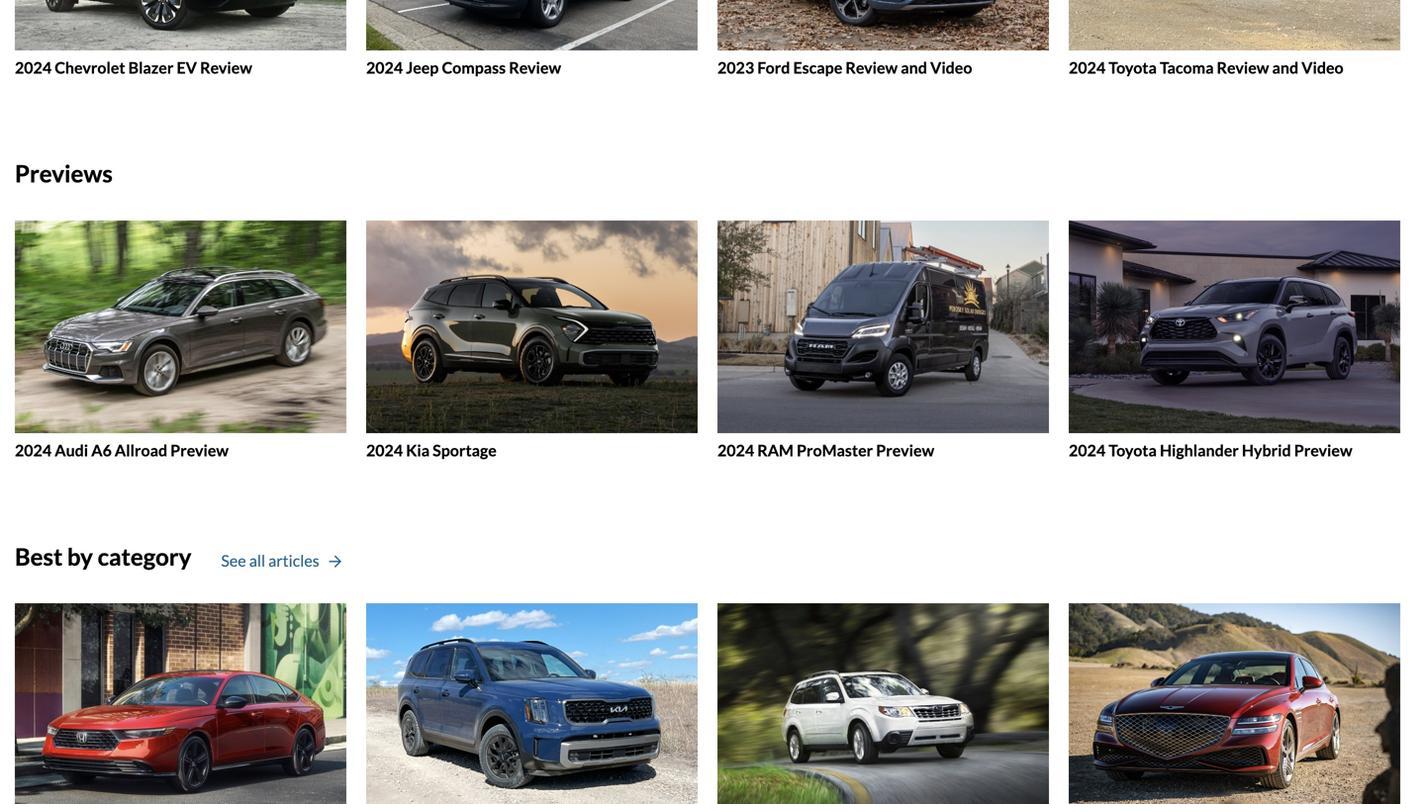 Task type: describe. For each thing, give the bounding box(es) containing it.
2024 chevrolet blazer ev review link
[[15, 0, 347, 77]]

jeep
[[406, 58, 439, 77]]

video for 2024 toyota tacoma review and video
[[1302, 58, 1344, 77]]

2024 kia sportage image
[[366, 221, 698, 434]]

2024 chevrolet blazer ev review image
[[15, 0, 347, 50]]

see all articles link
[[221, 549, 341, 573]]

kia
[[406, 441, 430, 460]]

2024 toyota tacoma review and video image
[[1069, 0, 1401, 50]]

2024 kia sportage
[[366, 441, 497, 460]]

and for 2023 ford escape review and video
[[901, 58, 928, 77]]

ev
[[177, 58, 197, 77]]

sportage
[[433, 441, 497, 460]]

2024 toyota highlander hybrid preview link
[[1069, 221, 1401, 461]]

toyota for tacoma
[[1109, 58, 1157, 77]]

2024 kia sportage link
[[366, 221, 698, 461]]

2024 ram promaster preview link
[[718, 221, 1050, 461]]

the best family sedans of 2024 image
[[15, 604, 347, 805]]

highlander
[[1160, 441, 1239, 460]]

2024 ram promaster preview
[[718, 441, 935, 460]]

2024 for 2024 ram promaster preview
[[718, 441, 755, 460]]

2024 jeep compass review link
[[366, 0, 698, 77]]

a6
[[91, 441, 112, 460]]

preview for 2024 toyota highlander hybrid preview
[[1295, 441, 1353, 460]]

by
[[67, 543, 93, 571]]

2024 for 2024 toyota highlander hybrid preview
[[1069, 441, 1106, 460]]

compass
[[442, 58, 506, 77]]

blazer
[[128, 58, 174, 77]]

2023 ford escape review and video image
[[718, 0, 1050, 50]]

the best used suvs under $15,000 in 2024 image
[[718, 604, 1050, 805]]

tacoma
[[1160, 58, 1214, 77]]

2024 jeep compass review
[[366, 58, 561, 77]]

2024 for 2024 toyota tacoma review and video
[[1069, 58, 1106, 77]]

video for 2023 ford escape review and video
[[931, 58, 973, 77]]

2024 jeep compass review image
[[366, 0, 698, 50]]

chevrolet
[[55, 58, 125, 77]]

2024 toyota tacoma review and video link
[[1069, 0, 1401, 77]]

see
[[221, 551, 246, 571]]

2024 for 2024 chevrolet blazer ev review
[[15, 58, 52, 77]]

best
[[15, 543, 63, 571]]

escape
[[794, 58, 843, 77]]

2023 ford escape review and video link
[[718, 0, 1050, 77]]

2024 chevrolet blazer ev review
[[15, 58, 252, 77]]

2 preview from the left
[[877, 441, 935, 460]]



Task type: vqa. For each thing, say whether or not it's contained in the screenshot.
2024 Jeep Compass Review '2024'
yes



Task type: locate. For each thing, give the bounding box(es) containing it.
all
[[249, 551, 265, 571]]

preview
[[170, 441, 229, 460], [877, 441, 935, 460], [1295, 441, 1353, 460]]

video down 2024 toyota tacoma review and video image
[[1302, 58, 1344, 77]]

4 review from the left
[[1217, 58, 1270, 77]]

allroad
[[115, 441, 167, 460]]

and down 2024 toyota tacoma review and video image
[[1273, 58, 1299, 77]]

2024 for 2024 audi a6 allroad preview
[[15, 441, 52, 460]]

2 and from the left
[[1273, 58, 1299, 77]]

the best sedans of 2024 image
[[1069, 604, 1401, 805]]

promaster
[[797, 441, 873, 460]]

preview right promaster
[[877, 441, 935, 460]]

ram
[[758, 441, 794, 460]]

2024 audi a6 allroad preview link
[[15, 221, 347, 461]]

2 toyota from the top
[[1109, 441, 1157, 460]]

articles
[[268, 551, 319, 571]]

2024 audi a6 allroad preview
[[15, 441, 229, 460]]

review down 2023 ford escape review and video image
[[846, 58, 898, 77]]

3 review from the left
[[846, 58, 898, 77]]

video down 2023 ford escape review and video image
[[931, 58, 973, 77]]

2024 audi a6 allroad preview image
[[15, 221, 347, 434]]

toyota left highlander
[[1109, 441, 1157, 460]]

see all articles
[[221, 551, 319, 571]]

review
[[200, 58, 252, 77], [509, 58, 561, 77], [846, 58, 898, 77], [1217, 58, 1270, 77]]

review down 2024 toyota tacoma review and video image
[[1217, 58, 1270, 77]]

2024
[[15, 58, 52, 77], [366, 58, 403, 77], [1069, 58, 1106, 77], [15, 441, 52, 460], [366, 441, 403, 460], [718, 441, 755, 460], [1069, 441, 1106, 460]]

and down 2023 ford escape review and video image
[[901, 58, 928, 77]]

2023
[[718, 58, 755, 77]]

2024 toyota highlander hybrid preview image
[[1069, 221, 1401, 434]]

toyota for highlander
[[1109, 441, 1157, 460]]

preview right allroad
[[170, 441, 229, 460]]

1 horizontal spatial video
[[1302, 58, 1344, 77]]

2023 ford escape review and video
[[718, 58, 973, 77]]

and
[[901, 58, 928, 77], [1273, 58, 1299, 77]]

previews
[[15, 160, 113, 188]]

0 horizontal spatial and
[[901, 58, 928, 77]]

toyota
[[1109, 58, 1157, 77], [1109, 441, 1157, 460]]

and for 2024 toyota tacoma review and video
[[1273, 58, 1299, 77]]

review for 2023 ford escape review and video
[[846, 58, 898, 77]]

2024 toyota highlander hybrid preview
[[1069, 441, 1353, 460]]

1 vertical spatial toyota
[[1109, 441, 1157, 460]]

1 toyota from the top
[[1109, 58, 1157, 77]]

toyota left tacoma
[[1109, 58, 1157, 77]]

2024 toyota tacoma review and video
[[1069, 58, 1344, 77]]

video
[[931, 58, 973, 77], [1302, 58, 1344, 77]]

1 and from the left
[[901, 58, 928, 77]]

review down 2024 jeep compass review image
[[509, 58, 561, 77]]

2 video from the left
[[1302, 58, 1344, 77]]

review for 2024 toyota tacoma review and video
[[1217, 58, 1270, 77]]

best by category
[[15, 543, 191, 571]]

2 review from the left
[[509, 58, 561, 77]]

0 horizontal spatial preview
[[170, 441, 229, 460]]

hybrid
[[1242, 441, 1292, 460]]

review for 2024 jeep compass review
[[509, 58, 561, 77]]

preview inside 'link'
[[170, 441, 229, 460]]

review inside 'link'
[[509, 58, 561, 77]]

audi
[[55, 441, 88, 460]]

0 horizontal spatial video
[[931, 58, 973, 77]]

3 preview from the left
[[1295, 441, 1353, 460]]

1 video from the left
[[931, 58, 973, 77]]

1 horizontal spatial and
[[1273, 58, 1299, 77]]

the best three-row suvs of 2024 image
[[366, 604, 698, 805]]

0 vertical spatial toyota
[[1109, 58, 1157, 77]]

2024 for 2024 kia sportage
[[366, 441, 403, 460]]

2024 for 2024 jeep compass review
[[366, 58, 403, 77]]

category
[[98, 543, 191, 571]]

preview for 2024 audi a6 allroad preview
[[170, 441, 229, 460]]

preview right hybrid
[[1295, 441, 1353, 460]]

2024 ram promaster preview image
[[718, 221, 1050, 434]]

arrow right image
[[329, 555, 341, 569]]

1 review from the left
[[200, 58, 252, 77]]

1 preview from the left
[[170, 441, 229, 460]]

2 horizontal spatial preview
[[1295, 441, 1353, 460]]

ford
[[758, 58, 791, 77]]

1 horizontal spatial preview
[[877, 441, 935, 460]]

review right ev
[[200, 58, 252, 77]]



